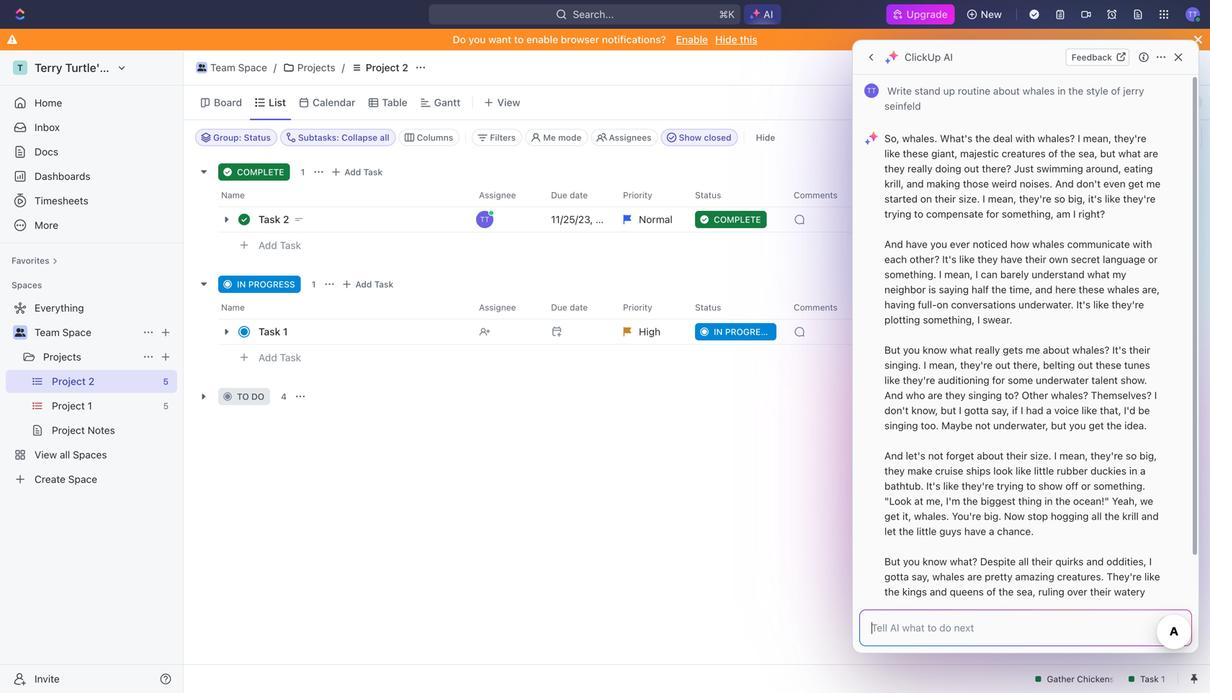 Task type: vqa. For each thing, say whether or not it's contained in the screenshot.
"Name this Whiteboard..." FIELD
no



Task type: describe. For each thing, give the bounding box(es) containing it.
0 vertical spatial projects link
[[279, 59, 339, 76]]

add task up task 1 link
[[355, 279, 393, 290]]

trying inside and let's not forget about their size. i mean, they're so big, they make cruise ships look like little rubber duckies in a bathtub. it's like they're trying to show off or something. "look at me, i'm the biggest thing in the ocean!" yeah, we get it, whales. you're big. now stop hogging all the krill and let the little guys have a chance.
[[997, 480, 1024, 492]]

customize button
[[1027, 93, 1101, 113]]

1 horizontal spatial team space
[[210, 62, 267, 73]]

something. inside and have you ever noticed how whales communicate with each other? it's like they have their own secret language or something. i mean, i can barely understand what my neighbor is saying half the time, and here these whales are, having full-on conversations underwater. it's like they're plotting something, i swear.
[[885, 269, 936, 281]]

name for high
[[221, 303, 245, 313]]

upgrade link
[[886, 4, 955, 24]]

turtle's
[[65, 61, 106, 75]]

0 vertical spatial 2
[[402, 62, 408, 73]]

thing
[[1018, 496, 1042, 507]]

i right am
[[1073, 208, 1076, 220]]

i up swimming
[[1078, 133, 1080, 144]]

in progress button
[[686, 319, 785, 345]]

big, inside so, whales. what's the deal with whales? i mean, they're like these giant, majestic creatures of the sea, but what are they really doing out there? just swimming around, eating krill, and making those weird noises. and don't even get me started on their size. i mean, they're so big, it's like they're trying to compensate for something, am i right?
[[1068, 193, 1085, 205]]

make
[[908, 465, 933, 477]]

task 1 link
[[255, 322, 467, 343]]

name button for high
[[218, 296, 470, 319]]

project up project 1
[[52, 376, 86, 388]]

4
[[281, 392, 287, 402]]

all inside and let's not forget about their size. i mean, they're so big, they make cruise ships look like little rubber duckies in a bathtub. it's like they're trying to show off or something. "look at me, i'm the biggest thing in the ocean!" yeah, we get it, whales. you're big. now stop hogging all the krill and let the little guys have a chance.
[[1092, 511, 1102, 523]]

add down the collapse
[[345, 167, 361, 177]]

0 vertical spatial hide
[[715, 33, 737, 45]]

0 vertical spatial tt button
[[1181, 3, 1204, 26]]

all inside view all spaces link
[[60, 449, 70, 461]]

0 vertical spatial space
[[238, 62, 267, 73]]

are inside so, whales. what's the deal with whales? i mean, they're like these giant, majestic creatures of the sea, but what are they really doing out there? just swimming around, eating krill, and making those weird noises. and don't even get me started on their size. i mean, they're so big, it's like they're trying to compensate for something, am i right?
[[1144, 148, 1158, 160]]

biggest
[[981, 496, 1016, 507]]

ships
[[966, 465, 991, 477]]

so inside so, whales. what's the deal with whales? i mean, they're like these giant, majestic creatures of the sea, but what are they really doing out there? just swimming around, eating krill, and making those weird noises. and don't even get me started on their size. i mean, they're so big, it's like they're trying to compensate for something, am i right?
[[1054, 193, 1065, 205]]

columns button
[[399, 129, 460, 146]]

and inside and have you ever noticed how whales communicate with each other? it's like they have their own secret language or something. i mean, i can barely understand what my neighbor is saying half the time, and here these whales are, having full-on conversations underwater. it's like they're plotting something, i swear.
[[885, 238, 903, 250]]

search button
[[922, 93, 978, 113]]

like left that,
[[1082, 405, 1097, 417]]

view for view
[[497, 97, 520, 108]]

comments for normal
[[794, 190, 838, 200]]

now
[[1004, 511, 1025, 523]]

list link
[[266, 93, 286, 113]]

don't inside so, whales. what's the deal with whales? i mean, they're like these giant, majestic creatures of the sea, but what are they really doing out there? just swimming around, eating krill, and making those weird noises. and don't even get me started on their size. i mean, they're so big, it's like they're trying to compensate for something, am i right?
[[1077, 178, 1101, 190]]

a left r
[[941, 632, 947, 644]]

barely
[[1000, 269, 1029, 281]]

and down time
[[1066, 617, 1084, 628]]

group: status
[[213, 133, 271, 143]]

1 vertical spatial team space link
[[35, 321, 137, 344]]

create space
[[35, 474, 97, 486]]

1 vertical spatial space
[[62, 327, 91, 339]]

due date button for high
[[542, 296, 614, 319]]

the down pretty
[[999, 586, 1014, 598]]

automations button
[[1080, 57, 1154, 79]]

you inside and have you ever noticed how whales communicate with each other? it's like they have their own secret language or something. i mean, i can barely understand what my neighbor is saying half the time, and here these whales are, having full-on conversations underwater. it's like they're plotting something, i swear.
[[930, 238, 947, 250]]

1 horizontal spatial ai
[[944, 51, 953, 63]]

1 horizontal spatial out
[[995, 359, 1011, 371]]

me inside but you know what really gets me about whales? it's their singing. i mean, they're out there, belting out these tunes like they're auditioning for some underwater talent show. and who are they singing to? other whales? themselves? i don't know, but i gotta say, if i had a voice like that, i'd be singing too. maybe not underwater, but you get the idea.
[[1026, 344, 1040, 356]]

right?
[[1079, 208, 1105, 220]]

2 horizontal spatial out
[[1078, 359, 1093, 371]]

off
[[1066, 480, 1079, 492]]

strange,
[[1086, 617, 1125, 628]]

status for high
[[695, 303, 721, 313]]

closed
[[704, 133, 732, 143]]

or inside and have you ever noticed how whales communicate with each other? it's like they have their own secret language or something. i mean, i can barely understand what my neighbor is saying half the time, and here these whales are, having full-on conversations underwater. it's like they're plotting something, i swear.
[[1148, 254, 1158, 265]]

board link
[[211, 93, 242, 113]]

i up saying
[[939, 269, 942, 281]]

to inside so, whales. what's the deal with whales? i mean, they're like these giant, majestic creatures of the sea, but what are they really doing out there? just swimming around, eating krill, and making those weird noises. and don't even get me started on their size. i mean, they're so big, it's like they're trying to compensate for something, am i right?
[[914, 208, 924, 220]]

they're down the noises.
[[1019, 193, 1052, 205]]

add task button up task 1 link
[[338, 276, 399, 293]]

also
[[920, 632, 939, 644]]

team space inside tree
[[35, 327, 91, 339]]

comments button for normal
[[785, 184, 857, 207]]

like right "look"
[[1016, 465, 1031, 477]]

weird
[[992, 178, 1017, 190]]

giant,
[[931, 148, 958, 160]]

upgrade
[[907, 8, 948, 20]]

i right 'themselves?'
[[1154, 390, 1157, 402]]

feedback
[[1072, 52, 1112, 62]]

date for normal
[[570, 190, 588, 200]]

like down so,
[[885, 148, 900, 160]]

docs link
[[6, 140, 177, 164]]

in inside dropdown button
[[714, 327, 723, 337]]

0 vertical spatial project 2
[[366, 62, 408, 73]]

projects link inside tree
[[43, 346, 137, 369]]

a down big.
[[989, 526, 994, 538]]

and inside so, whales. what's the deal with whales? i mean, they're like these giant, majestic creatures of the sea, but what are they really doing out there? just swimming around, eating krill, and making those weird noises. and don't even get me started on their size. i mean, they're so big, it's like they're trying to compensate for something, am i right?
[[907, 178, 924, 190]]

calendar
[[313, 97, 355, 108]]

mean, up around,
[[1083, 133, 1112, 144]]

about for their
[[977, 450, 1004, 462]]

forget
[[946, 450, 974, 462]]

priority button for normal
[[614, 184, 686, 207]]

i right singing.
[[924, 359, 926, 371]]

docs
[[35, 146, 58, 158]]

what inside and have you ever noticed how whales communicate with each other? it's like they have their own secret language or something. i mean, i can barely understand what my neighbor is saying half the time, and here these whales are, having full-on conversations underwater. it's like they're plotting something, i swear.
[[1087, 269, 1110, 281]]

projects inside sidebar navigation
[[43, 351, 81, 363]]

but for but you know what really gets me about whales? it's their singing. i mean, they're out there, belting out these tunes like they're auditioning for some underwater talent show. and who are they singing to? other whales? themselves? i don't know, but i gotta say, if i had a voice like that, i'd be singing too. maybe not underwater, but you get the idea.
[[885, 344, 900, 356]]

0 vertical spatial team
[[210, 62, 235, 73]]

get inside so, whales. what's the deal with whales? i mean, they're like these giant, majestic creatures of the sea, but what are they really doing out there? just swimming around, eating krill, and making those weird noises. and don't even get me started on their size. i mean, they're so big, it's like they're trying to compensate for something, am i right?
[[1128, 178, 1144, 190]]

and right kings
[[930, 586, 947, 598]]

creatures.
[[1057, 571, 1104, 583]]

0 vertical spatial team space link
[[192, 59, 271, 76]]

how
[[1010, 238, 1030, 250]]

i down those
[[983, 193, 985, 205]]

add up task 1 link
[[355, 279, 372, 290]]

jerry
[[1123, 85, 1144, 97]]

add task button up search tasks... text field
[[1110, 94, 1160, 111]]

themselves?
[[1091, 390, 1152, 402]]

they're up who
[[903, 375, 935, 386]]

trying inside so, whales. what's the deal with whales? i mean, they're like these giant, majestic creatures of the sea, but what are they really doing out there? just swimming around, eating krill, and making those weird noises. and don't even get me started on their size. i mean, they're so big, it's like they're trying to compensate for something, am i right?
[[885, 208, 911, 220]]

high
[[639, 326, 661, 338]]

2 horizontal spatial tt
[[1188, 10, 1198, 18]]

know for mean,
[[923, 344, 947, 356]]

they're inside but you know what? despite all their quirks and oddities, i gotta say, whales are pretty amazing creatures. they're like the kings and queens of the sea, ruling over their watery kingdom with grace and power. so next time you see a whale, just remember, they may be big and strange, but they're also a r
[[885, 632, 917, 644]]

enable
[[676, 33, 708, 45]]

really inside so, whales. what's the deal with whales? i mean, they're like these giant, majestic creatures of the sea, but what are they really doing out there? just swimming around, eating krill, and making those weird noises. and don't even get me started on their size. i mean, they're so big, it's like they're trying to compensate for something, am i right?
[[908, 163, 933, 175]]

you down voice
[[1069, 420, 1086, 432]]

like down singing.
[[885, 375, 900, 386]]

whales up own
[[1032, 238, 1065, 250]]

their inside but you know what really gets me about whales? it's their singing. i mean, they're out there, belting out these tunes like they're auditioning for some underwater talent show. and who are they singing to? other whales? themselves? i don't know, but i gotta say, if i had a voice like that, i'd be singing too. maybe not underwater, but you get the idea.
[[1129, 344, 1151, 356]]

the left the krill
[[1105, 511, 1120, 523]]

5 for project 2
[[163, 377, 169, 387]]

on for full-
[[937, 299, 948, 311]]

but up maybe
[[941, 405, 956, 417]]

new button
[[961, 3, 1011, 26]]

the inside but you know what really gets me about whales? it's their singing. i mean, they're out there, belting out these tunes like they're auditioning for some underwater talent show. and who are they singing to? other whales? themselves? i don't know, but i gotta say, if i had a voice like that, i'd be singing too. maybe not underwater, but you get the idea.
[[1107, 420, 1122, 432]]

there,
[[1013, 359, 1040, 371]]

2 vertical spatial whales?
[[1051, 390, 1088, 402]]

add down task 2
[[259, 240, 277, 252]]

maybe
[[942, 420, 973, 432]]

of inside write stand up routine about whales in the style of jerry seinfeld
[[1111, 85, 1121, 97]]

their up amazing
[[1032, 556, 1053, 568]]

write stand up routine about whales in the style of jerry seinfeld
[[885, 85, 1147, 112]]

project up the table link
[[366, 62, 400, 73]]

1 horizontal spatial singing
[[968, 390, 1002, 402]]

whales? inside so, whales. what's the deal with whales? i mean, they're like these giant, majestic creatures of the sea, but what are they really doing out there? just swimming around, eating krill, and making those weird noises. and don't even get me started on their size. i mean, they're so big, it's like they're trying to compensate for something, am i right?
[[1038, 133, 1075, 144]]

subtasks:
[[298, 133, 339, 143]]

about for whales
[[993, 85, 1020, 97]]

due date button for normal
[[542, 184, 614, 207]]

voice
[[1054, 405, 1079, 417]]

favorites button
[[6, 252, 64, 269]]

they inside and have you ever noticed how whales communicate with each other? it's like they have their own secret language or something. i mean, i can barely understand what my neighbor is saying half the time, and here these whales are, having full-on conversations underwater. it's like they're plotting something, i swear.
[[978, 254, 998, 265]]

neighbor
[[885, 284, 926, 296]]

1 horizontal spatial 2
[[283, 214, 289, 225]]

i left the can
[[976, 269, 978, 281]]

status for normal
[[695, 190, 721, 200]]

i inside but you know what? despite all their quirks and oddities, i gotta say, whales are pretty amazing creatures. they're like the kings and queens of the sea, ruling over their watery kingdom with grace and power. so next time you see a whale, just remember, they may be big and strange, but they're also a r
[[1149, 556, 1152, 568]]

and have you ever noticed how whales communicate with each other? it's like they have their own secret language or something. i mean, i can barely understand what my neighbor is saying half the time, and here these whales are, having full-on conversations underwater. it's like they're plotting something, i swear.
[[885, 238, 1163, 326]]

some
[[1008, 375, 1033, 386]]

i down conversations
[[977, 314, 980, 326]]

automations
[[1087, 62, 1147, 73]]

they're down "ships" at bottom
[[962, 480, 994, 492]]

new
[[682, 259, 699, 268]]

status button for high
[[686, 296, 785, 319]]

a right see
[[1132, 601, 1137, 613]]

something, inside and have you ever noticed how whales communicate with each other? it's like they have their own secret language or something. i mean, i can barely understand what my neighbor is saying half the time, and here these whales are, having full-on conversations underwater. it's like they're plotting something, i swear.
[[923, 314, 975, 326]]

they're up auditioning
[[960, 359, 993, 371]]

add task for the add task button over search tasks... text field
[[1116, 98, 1154, 108]]

1 vertical spatial have
[[1001, 254, 1023, 265]]

Tell AI what to do next text field
[[872, 621, 1145, 636]]

communicate
[[1067, 238, 1130, 250]]

to inside and let's not forget about their size. i mean, they're so big, they make cruise ships look like little rubber duckies in a bathtub. it's like they're trying to show off or something. "look at me, i'm the biggest thing in the ocean!" yeah, we get it, whales. you're big. now stop hogging all the krill and let the little guys have a chance.
[[1026, 480, 1036, 492]]

their inside and let's not forget about their size. i mean, they're so big, they make cruise ships look like little rubber duckies in a bathtub. it's like they're trying to show off or something. "look at me, i'm the biggest thing in the ocean!" yeah, we get it, whales. you're big. now stop hogging all the krill and let the little guys have a chance.
[[1006, 450, 1028, 462]]

1 up 4
[[283, 326, 288, 338]]

browser
[[561, 33, 599, 45]]

routine
[[958, 85, 990, 97]]

space inside "link"
[[68, 474, 97, 486]]

big
[[1049, 617, 1064, 628]]

with inside so, whales. what's the deal with whales? i mean, they're like these giant, majestic creatures of the sea, but what are they really doing out there? just swimming around, eating krill, and making those weird noises. and don't even get me started on their size. i mean, they're so big, it's like they're trying to compensate for something, am i right?
[[1016, 133, 1035, 144]]

task 2
[[259, 214, 289, 225]]

subtasks: collapse all
[[298, 133, 389, 143]]

and inside and let's not forget about their size. i mean, they're so big, they make cruise ships look like little rubber duckies in a bathtub. it's like they're trying to show off or something. "look at me, i'm the biggest thing in the ocean!" yeah, we get it, whales. you're big. now stop hogging all the krill and let the little guys have a chance.
[[1142, 511, 1159, 523]]

they're up duckies
[[1091, 450, 1123, 462]]

the up hogging
[[1056, 496, 1071, 507]]

language
[[1103, 254, 1146, 265]]

status button for normal
[[686, 184, 785, 207]]

know,
[[911, 405, 938, 417]]

whales down 'my'
[[1107, 284, 1140, 296]]

the inside and have you ever noticed how whales communicate with each other? it's like they have their own secret language or something. i mean, i can barely understand what my neighbor is saying half the time, and here these whales are, having full-on conversations underwater. it's like they're plotting something, i swear.
[[992, 284, 1007, 296]]

1 vertical spatial whales?
[[1072, 344, 1110, 356]]

stop
[[1028, 511, 1048, 523]]

amazing
[[1015, 571, 1054, 583]]

noises.
[[1020, 178, 1053, 190]]

collapse
[[342, 133, 378, 143]]

a inside but you know what really gets me about whales? it's their singing. i mean, they're out there, belting out these tunes like they're auditioning for some underwater talent show. and who are they singing to? other whales? themselves? i don't know, but i gotta say, if i had a voice like that, i'd be singing too. maybe not underwater, but you get the idea.
[[1046, 405, 1052, 417]]

had
[[1026, 405, 1043, 417]]

new
[[981, 8, 1002, 20]]

it's right the underwater.
[[1077, 299, 1091, 311]]

is
[[929, 284, 936, 296]]

hide inside dropdown button
[[998, 97, 1020, 108]]

it's
[[1088, 193, 1102, 205]]

don't inside but you know what really gets me about whales? it's their singing. i mean, they're out there, belting out these tunes like they're auditioning for some underwater talent show. and who are they singing to? other whales? themselves? i don't know, but i gotta say, if i had a voice like that, i'd be singing too. maybe not underwater, but you get the idea.
[[885, 405, 909, 417]]

assignee for high
[[479, 303, 516, 313]]

normal
[[639, 214, 673, 225]]

are,
[[1142, 284, 1160, 296]]

their inside and have you ever noticed how whales communicate with each other? it's like they have their own secret language or something. i mean, i can barely understand what my neighbor is saying half the time, and here these whales are, having full-on conversations underwater. it's like they're plotting something, i swear.
[[1025, 254, 1046, 265]]

like down secret
[[1093, 299, 1109, 311]]

not inside and let's not forget about their size. i mean, they're so big, they make cruise ships look like little rubber duckies in a bathtub. it's like they're trying to show off or something. "look at me, i'm the biggest thing in the ocean!" yeah, we get it, whales. you're big. now stop hogging all the krill and let the little guys have a chance.
[[928, 450, 943, 462]]

swear.
[[983, 314, 1012, 326]]

add
[[664, 259, 680, 268]]

so inside and let's not forget about their size. i mean, they're so big, they make cruise ships look like little rubber duckies in a bathtub. it's like they're trying to show off or something. "look at me, i'm the biggest thing in the ocean!" yeah, we get it, whales. you're big. now stop hogging all the krill and let the little guys have a chance.
[[1126, 450, 1137, 462]]

all right the collapse
[[380, 133, 389, 143]]

whale,
[[885, 617, 915, 628]]

we
[[1140, 496, 1153, 507]]

task 2 link
[[255, 209, 467, 230]]

they're down the even
[[1123, 193, 1156, 205]]

more button
[[6, 214, 177, 237]]

just
[[1014, 163, 1034, 175]]

name for normal
[[221, 190, 245, 200]]

0 vertical spatial progress
[[248, 279, 295, 290]]

me inside so, whales. what's the deal with whales? i mean, they're like these giant, majestic creatures of the sea, but what are they really doing out there? just swimming around, eating krill, and making those weird noises. and don't even get me started on their size. i mean, they're so big, it's like they're trying to compensate for something, am i right?
[[1146, 178, 1161, 190]]

you up strange,
[[1093, 601, 1110, 613]]

the up majestic
[[975, 133, 990, 144]]

add task button down task 2
[[252, 237, 307, 254]]

it's down ever at the right top of page
[[942, 254, 957, 265]]

progress inside dropdown button
[[725, 327, 772, 337]]

and inside so, whales. what's the deal with whales? i mean, they're like these giant, majestic creatures of the sea, but what are they really doing out there? just swimming around, eating krill, and making those weird noises. and don't even get me started on their size. i mean, they're so big, it's like they're trying to compensate for something, am i right?
[[1055, 178, 1074, 190]]

1 down subtasks:
[[301, 167, 305, 177]]

whales inside but you know what? despite all their quirks and oddities, i gotta say, whales are pretty amazing creatures. they're like the kings and queens of the sea, ruling over their watery kingdom with grace and power. so next time you see a whale, just remember, they may be big and strange, but they're also a r
[[932, 571, 965, 583]]

clickup ai
[[905, 51, 953, 63]]

but down voice
[[1051, 420, 1067, 432]]

favorites
[[12, 256, 49, 266]]

0 vertical spatial have
[[906, 238, 928, 250]]

project 2 inside tree
[[52, 376, 94, 388]]

pretty
[[985, 571, 1013, 583]]

1 horizontal spatial project 2 link
[[348, 59, 412, 76]]

project up view all spaces
[[52, 425, 85, 437]]

home
[[35, 97, 62, 109]]

say, inside but you know what? despite all their quirks and oddities, i gotta say, whales are pretty amazing creatures. they're like the kings and queens of the sea, ruling over their watery kingdom with grace and power. so next time you see a whale, just remember, they may be big and strange, but they're also a r
[[912, 571, 930, 583]]

priority for normal
[[623, 190, 652, 200]]

ocean!"
[[1073, 496, 1109, 507]]

0 vertical spatial projects
[[297, 62, 335, 73]]

gets
[[1003, 344, 1023, 356]]

stand
[[915, 85, 941, 97]]

project up project notes in the left bottom of the page
[[52, 400, 85, 412]]

assignee button for high
[[470, 296, 542, 319]]

of inside so, whales. what's the deal with whales? i mean, they're like these giant, majestic creatures of the sea, but what are they really doing out there? just swimming around, eating krill, and making those weird noises. and don't even get me started on their size. i mean, they're so big, it's like they're trying to compensate for something, am i right?
[[1048, 148, 1058, 160]]

the up kingdom
[[885, 586, 900, 598]]

5 for project 1
[[163, 401, 169, 411]]

yeah,
[[1112, 496, 1138, 507]]

1 vertical spatial singing
[[885, 420, 918, 432]]

know for whales
[[923, 556, 947, 568]]

about inside but you know what really gets me about whales? it's their singing. i mean, they're out there, belting out these tunes like they're auditioning for some underwater talent show. and who are they singing to? other whales? themselves? i don't know, but i gotta say, if i had a voice like that, i'd be singing too. maybe not underwater, but you get the idea.
[[1043, 344, 1070, 356]]

be inside but you know what? despite all their quirks and oddities, i gotta say, whales are pretty amazing creatures. they're like the kings and queens of the sea, ruling over their watery kingdom with grace and power. so next time you see a whale, just remember, they may be big and strange, but they're also a r
[[1035, 617, 1046, 628]]

swimming
[[1037, 163, 1083, 175]]

and right the grace
[[979, 601, 996, 613]]

spaces inside tree
[[73, 449, 107, 461]]

add task button down the 'task 1'
[[252, 349, 307, 367]]

1 inside tree
[[88, 400, 92, 412]]

name button for normal
[[218, 184, 470, 207]]

like inside but you know what? despite all their quirks and oddities, i gotta say, whales are pretty amazing creatures. they're like the kings and queens of the sea, ruling over their watery kingdom with grace and power. so next time you see a whale, just remember, they may be big and strange, but they're also a r
[[1145, 571, 1160, 583]]

comments for high
[[794, 303, 838, 313]]

for inside but you know what really gets me about whales? it's their singing. i mean, they're out there, belting out these tunes like they're auditioning for some underwater talent show. and who are they singing to? other whales? themselves? i don't know, but i gotta say, if i had a voice like that, i'd be singing too. maybe not underwater, but you get the idea.
[[992, 375, 1005, 386]]

big, inside and let's not forget about their size. i mean, they're so big, they make cruise ships look like little rubber duckies in a bathtub. it's like they're trying to show off or something. "look at me, i'm the biggest thing in the ocean!" yeah, we get it, whales. you're big. now stop hogging all the krill and let the little guys have a chance.
[[1140, 450, 1157, 462]]

it's inside and let's not forget about their size. i mean, they're so big, they make cruise ships look like little rubber duckies in a bathtub. it's like they're trying to show off or something. "look at me, i'm the biggest thing in the ocean!" yeah, we get it, whales. you're big. now stop hogging all the krill and let the little guys have a chance.
[[926, 480, 941, 492]]

sea, inside but you know what? despite all their quirks and oddities, i gotta say, whales are pretty amazing creatures. they're like the kings and queens of the sea, ruling over their watery kingdom with grace and power. so next time you see a whale, just remember, they may be big and strange, but they're also a r
[[1017, 586, 1036, 598]]

whales. inside so, whales. what's the deal with whales? i mean, they're like these giant, majestic creatures of the sea, but what are they really doing out there? just swimming around, eating krill, and making those weird noises. and don't even get me started on their size. i mean, they're so big, it's like they're trying to compensate for something, am i right?
[[902, 133, 937, 144]]

1 vertical spatial tt button
[[470, 207, 542, 233]]

get inside and let's not forget about their size. i mean, they're so big, they make cruise ships look like little rubber duckies in a bathtub. it's like they're trying to show off or something. "look at me, i'm the biggest thing in the ocean!" yeah, we get it, whales. you're big. now stop hogging all the krill and let the little guys have a chance.
[[885, 511, 900, 523]]

a up the we
[[1140, 465, 1146, 477]]

0 horizontal spatial in progress
[[237, 279, 295, 290]]

terry
[[35, 61, 62, 75]]

their right over on the bottom right of the page
[[1090, 586, 1111, 598]]

but you know what? despite all their quirks and oddities, i gotta say, whales are pretty amazing creatures. they're like the kings and queens of the sea, ruling over their watery kingdom with grace and power. so next time you see a whale, just remember, they may be big and strange, but they're also a r
[[885, 556, 1163, 644]]

user group image
[[197, 64, 206, 71]]

add down jerry
[[1116, 98, 1133, 108]]

comments button for high
[[785, 296, 857, 319]]

may
[[1013, 617, 1032, 628]]

really inside but you know what really gets me about whales? it's their singing. i mean, they're out there, belting out these tunes like they're auditioning for some underwater talent show. and who are they singing to? other whales? themselves? i don't know, but i gotta say, if i had a voice like that, i'd be singing too. maybe not underwater, but you get the idea.
[[975, 344, 1000, 356]]

1 vertical spatial project 2 link
[[52, 370, 157, 393]]

let's
[[906, 450, 926, 462]]

user group image
[[15, 328, 26, 337]]

even
[[1104, 178, 1126, 190]]



Task type: locate. For each thing, give the bounding box(es) containing it.
1 vertical spatial progress
[[725, 327, 772, 337]]

0 vertical spatial these
[[903, 148, 929, 160]]

comments button
[[785, 184, 857, 207], [785, 296, 857, 319]]

1 horizontal spatial project 2
[[366, 62, 408, 73]]

1 assignee button from the top
[[470, 184, 542, 207]]

add task for the add task button below the 'task 1'
[[259, 352, 301, 364]]

show
[[1039, 480, 1063, 492]]

1 vertical spatial but
[[885, 556, 900, 568]]

these inside so, whales. what's the deal with whales? i mean, they're like these giant, majestic creatures of the sea, but what are they really doing out there? just swimming around, eating krill, and making those weird noises. and don't even get me started on their size. i mean, they're so big, it's like they're trying to compensate for something, am i right?
[[903, 148, 929, 160]]

mean, up auditioning
[[929, 359, 958, 371]]

and inside and have you ever noticed how whales communicate with each other? it's like they have their own secret language or something. i mean, i can barely understand what my neighbor is saying half the time, and here these whales are, having full-on conversations underwater. it's like they're plotting something, i swear.
[[1035, 284, 1053, 296]]

1 vertical spatial name
[[221, 303, 245, 313]]

0 horizontal spatial tt button
[[470, 207, 542, 233]]

there?
[[982, 163, 1011, 175]]

but inside but you know what? despite all their quirks and oddities, i gotta say, whales are pretty amazing creatures. they're like the kings and queens of the sea, ruling over their watery kingdom with grace and power. so next time you see a whale, just remember, they may be big and strange, but they're also a r
[[885, 556, 900, 568]]

like down ever at the right top of page
[[959, 254, 975, 265]]

tt button
[[1181, 3, 1204, 26], [470, 207, 542, 233]]

in progress inside dropdown button
[[714, 327, 772, 337]]

but down let on the right
[[885, 556, 900, 568]]

have up the barely
[[1001, 254, 1023, 265]]

1 horizontal spatial what
[[1087, 269, 1110, 281]]

1 vertical spatial trying
[[997, 480, 1024, 492]]

their down making at the top right of page
[[935, 193, 956, 205]]

2 name button from the top
[[218, 296, 470, 319]]

something. inside and let's not forget about their size. i mean, they're so big, they make cruise ships look like little rubber duckies in a bathtub. it's like they're trying to show off or something. "look at me, i'm the biggest thing in the ocean!" yeah, we get it, whales. you're big. now stop hogging all the krill and let the little guys have a chance.
[[1094, 480, 1145, 492]]

0 vertical spatial assignee
[[479, 190, 516, 200]]

but inside so, whales. what's the deal with whales? i mean, they're like these giant, majestic creatures of the sea, but what are they really doing out there? just swimming around, eating krill, and making those weird noises. and don't even get me started on their size. i mean, they're so big, it's like they're trying to compensate for something, am i right?
[[1100, 148, 1116, 160]]

the
[[1069, 85, 1084, 97], [975, 133, 990, 144], [1061, 148, 1076, 160], [992, 284, 1007, 296], [1107, 420, 1122, 432], [963, 496, 978, 507], [1056, 496, 1071, 507], [1105, 511, 1120, 523], [899, 526, 914, 538], [885, 586, 900, 598], [999, 586, 1014, 598]]

style
[[1086, 85, 1108, 97]]

0 horizontal spatial singing
[[885, 420, 918, 432]]

know inside but you know what? despite all their quirks and oddities, i gotta say, whales are pretty amazing creatures. they're like the kings and queens of the sea, ruling over their watery kingdom with grace and power. so next time you see a whale, just remember, they may be big and strange, but they're also a r
[[923, 556, 947, 568]]

2 name from the top
[[221, 303, 245, 313]]

due date
[[551, 190, 588, 200], [551, 303, 588, 313]]

priority button
[[614, 184, 686, 207], [614, 296, 686, 319]]

say, inside but you know what really gets me about whales? it's their singing. i mean, they're out there, belting out these tunes like they're auditioning for some underwater talent show. and who are they singing to? other whales? themselves? i don't know, but i gotta say, if i had a voice like that, i'd be singing too. maybe not underwater, but you get the idea.
[[991, 405, 1009, 417]]

2 vertical spatial are
[[967, 571, 982, 583]]

status button
[[686, 184, 785, 207], [686, 296, 785, 319]]

2 vertical spatial about
[[977, 450, 1004, 462]]

due date for high
[[551, 303, 588, 313]]

0 vertical spatial spaces
[[12, 280, 42, 290]]

table
[[382, 97, 408, 108]]

2 vertical spatial hide
[[756, 133, 775, 143]]

so, whales. what's the deal with whales? i mean, they're like these giant, majestic creatures of the sea, but what are they really doing out there? just swimming around, eating krill, and making those weird noises. and don't even get me started on their size. i mean, they're so big, it's like they're trying to compensate for something, am i right?
[[885, 133, 1163, 220]]

0 vertical spatial size.
[[959, 193, 980, 205]]

on down saying
[[937, 299, 948, 311]]

1 vertical spatial big,
[[1140, 450, 1157, 462]]

like down cruise
[[943, 480, 959, 492]]

sea, inside so, whales. what's the deal with whales? i mean, they're like these giant, majestic creatures of the sea, but what are they really doing out there? just swimming around, eating krill, and making those weird noises. and don't even get me started on their size. i mean, they're so big, it's like they're trying to compensate for something, am i right?
[[1078, 148, 1098, 160]]

project 2 link
[[348, 59, 412, 76], [52, 370, 157, 393]]

the inside write stand up routine about whales in the style of jerry seinfeld
[[1069, 85, 1084, 97]]

to right want
[[514, 33, 524, 45]]

1 horizontal spatial team
[[210, 62, 235, 73]]

a
[[1046, 405, 1052, 417], [1140, 465, 1146, 477], [989, 526, 994, 538], [1132, 601, 1137, 613], [941, 632, 947, 644]]

and down the we
[[1142, 511, 1159, 523]]

1 vertical spatial of
[[1048, 148, 1058, 160]]

with up creatures at the right of page
[[1016, 133, 1035, 144]]

the up you're
[[963, 496, 978, 507]]

be inside but you know what really gets me about whales? it's their singing. i mean, they're out there, belting out these tunes like they're auditioning for some underwater talent show. and who are they singing to? other whales? themselves? i don't know, but i gotta say, if i had a voice like that, i'd be singing too. maybe not underwater, but you get the idea.
[[1138, 405, 1150, 417]]

space down everything link
[[62, 327, 91, 339]]

1 horizontal spatial little
[[1034, 465, 1054, 477]]

and left who
[[885, 390, 903, 402]]

on inside so, whales. what's the deal with whales? i mean, they're like these giant, majestic creatures of the sea, but what are they really doing out there? just swimming around, eating krill, and making those weird noises. and don't even get me started on their size. i mean, they're so big, it's like they're trying to compensate for something, am i right?
[[920, 193, 932, 205]]

/ up calendar
[[342, 62, 345, 73]]

get inside but you know what really gets me about whales? it's their singing. i mean, they're out there, belting out these tunes like they're auditioning for some underwater talent show. and who are they singing to? other whales? themselves? i don't know, but i gotta say, if i had a voice like that, i'd be singing too. maybe not underwater, but you get the idea.
[[1089, 420, 1104, 432]]

list
[[269, 97, 286, 108]]

1 vertical spatial priority
[[623, 303, 652, 313]]

guys
[[939, 526, 962, 538]]

create space link
[[6, 468, 174, 491]]

so up am
[[1054, 193, 1065, 205]]

view inside view button
[[497, 97, 520, 108]]

these left giant,
[[903, 148, 929, 160]]

you
[[469, 33, 486, 45], [930, 238, 947, 250], [903, 344, 920, 356], [1069, 420, 1086, 432], [903, 556, 920, 568], [1093, 601, 1110, 613]]

gotta up kings
[[885, 571, 909, 583]]

status up in progress dropdown button
[[695, 303, 721, 313]]

1 priority button from the top
[[614, 184, 686, 207]]

they inside but you know what really gets me about whales? it's their singing. i mean, they're out there, belting out these tunes like they're auditioning for some underwater talent show. and who are they singing to? other whales? themselves? i don't know, but i gotta say, if i had a voice like that, i'd be singing too. maybe not underwater, but you get the idea.
[[945, 390, 966, 402]]

they inside so, whales. what's the deal with whales? i mean, they're like these giant, majestic creatures of the sea, but what are they really doing out there? just swimming around, eating krill, and making those weird noises. and don't even get me started on their size. i mean, they're so big, it's like they're trying to compensate for something, am i right?
[[885, 163, 905, 175]]

team space link up board on the top left of the page
[[192, 59, 271, 76]]

0 horizontal spatial not
[[928, 450, 943, 462]]

add task button down the collapse
[[327, 164, 388, 181]]

0 vertical spatial date
[[570, 190, 588, 200]]

don't up it's
[[1077, 178, 1101, 190]]

1 horizontal spatial say,
[[991, 405, 1009, 417]]

name button up task 2 link
[[218, 184, 470, 207]]

normal button
[[614, 207, 686, 233]]

more
[[35, 219, 58, 231]]

1 due date from the top
[[551, 190, 588, 200]]

1 but from the top
[[885, 344, 900, 356]]

0 horizontal spatial little
[[917, 526, 937, 538]]

mean, inside but you know what really gets me about whales? it's their singing. i mean, they're out there, belting out these tunes like they're auditioning for some underwater talent show. and who are they singing to? other whales? themselves? i don't know, but i gotta say, if i had a voice like that, i'd be singing too. maybe not underwater, but you get the idea.
[[929, 359, 958, 371]]

1 vertical spatial comments button
[[785, 296, 857, 319]]

1 status button from the top
[[686, 184, 785, 207]]

0 vertical spatial status
[[244, 133, 271, 143]]

tree inside sidebar navigation
[[6, 297, 177, 491]]

hide inside button
[[756, 133, 775, 143]]

project notes link
[[52, 419, 174, 442]]

they're down are,
[[1112, 299, 1144, 311]]

1 assignee from the top
[[479, 190, 516, 200]]

add new status button
[[657, 259, 737, 268]]

1 vertical spatial say,
[[912, 571, 930, 583]]

know inside but you know what really gets me about whales? it's their singing. i mean, they're out there, belting out these tunes like they're auditioning for some underwater talent show. and who are they singing to? other whales? themselves? i don't know, but i gotta say, if i had a voice like that, i'd be singing too. maybe not underwater, but you get the idea.
[[923, 344, 947, 356]]

own
[[1049, 254, 1068, 265]]

and down swimming
[[1055, 178, 1074, 190]]

task
[[1135, 98, 1154, 108], [363, 167, 383, 177], [259, 214, 280, 225], [280, 240, 301, 252], [374, 279, 393, 290], [259, 326, 280, 338], [280, 352, 301, 364]]

add task down jerry
[[1116, 98, 1154, 108]]

1 vertical spatial so
[[1126, 450, 1137, 462]]

0 horizontal spatial out
[[964, 163, 979, 175]]

something. up neighbor
[[885, 269, 936, 281]]

whales? up 'talent'
[[1072, 344, 1110, 356]]

have up other? at the top
[[906, 238, 928, 250]]

want
[[488, 33, 511, 45]]

but inside but you know what? despite all their quirks and oddities, i gotta say, whales are pretty amazing creatures. they're like the kings and queens of the sea, ruling over their watery kingdom with grace and power. so next time you see a whale, just remember, they may be big and strange, but they're also a r
[[1127, 617, 1143, 628]]

have inside and let's not forget about their size. i mean, they're so big, they make cruise ships look like little rubber duckies in a bathtub. it's like they're trying to show off or something. "look at me, i'm the biggest thing in the ocean!" yeah, we get it, whales. you're big. now stop hogging all the krill and let the little guys have a chance.
[[964, 526, 986, 538]]

write
[[887, 85, 912, 97]]

size. inside and let's not forget about their size. i mean, they're so big, they make cruise ships look like little rubber duckies in a bathtub. it's like they're trying to show off or something. "look at me, i'm the biggest thing in the ocean!" yeah, we get it, whales. you're big. now stop hogging all the krill and let the little guys have a chance.
[[1030, 450, 1052, 462]]

0 horizontal spatial or
[[1081, 480, 1091, 492]]

2 due date button from the top
[[542, 296, 614, 319]]

kings
[[902, 586, 927, 598]]

all inside but you know what? despite all their quirks and oddities, i gotta say, whales are pretty amazing creatures. they're like the kings and queens of the sea, ruling over their watery kingdom with grace and power. so next time you see a whale, just remember, they may be big and strange, but they're also a r
[[1019, 556, 1029, 568]]

i
[[1078, 133, 1080, 144], [983, 193, 985, 205], [1073, 208, 1076, 220], [939, 269, 942, 281], [976, 269, 978, 281], [977, 314, 980, 326], [924, 359, 926, 371], [1154, 390, 1157, 402], [959, 405, 962, 417], [1021, 405, 1023, 417], [1054, 450, 1057, 462], [1149, 556, 1152, 568]]

with up just
[[927, 601, 947, 613]]

what inside but you know what really gets me about whales? it's their singing. i mean, they're out there, belting out these tunes like they're auditioning for some underwater talent show. and who are they singing to? other whales? themselves? i don't know, but i gotta say, if i had a voice like that, i'd be singing too. maybe not underwater, but you get the idea.
[[950, 344, 972, 356]]

⌘k
[[719, 8, 735, 20]]

0 horizontal spatial ai
[[764, 8, 773, 20]]

what inside so, whales. what's the deal with whales? i mean, they're like these giant, majestic creatures of the sea, but what are they really doing out there? just swimming around, eating krill, and making those weird noises. and don't even get me started on their size. i mean, they're so big, it's like they're trying to compensate for something, am i right?
[[1118, 148, 1141, 160]]

and inside and let's not forget about their size. i mean, they're so big, they make cruise ships look like little rubber duckies in a bathtub. it's like they're trying to show off or something. "look at me, i'm the biggest thing in the ocean!" yeah, we get it, whales. you're big. now stop hogging all the krill and let the little guys have a chance.
[[885, 450, 903, 462]]

gotta inside but you know what? despite all their quirks and oddities, i gotta say, whales are pretty amazing creatures. they're like the kings and queens of the sea, ruling over their watery kingdom with grace and power. so next time you see a whale, just remember, they may be big and strange, but they're also a r
[[885, 571, 909, 583]]

project 2 up the table link
[[366, 62, 408, 73]]

gantt link
[[431, 93, 461, 113]]

are inside but you know what? despite all their quirks and oddities, i gotta say, whales are pretty amazing creatures. they're like the kings and queens of the sea, ruling over their watery kingdom with grace and power. so next time you see a whale, just remember, they may be big and strange, but they're also a r
[[967, 571, 982, 583]]

2 vertical spatial what
[[950, 344, 972, 356]]

of
[[1111, 85, 1121, 97], [1048, 148, 1058, 160], [987, 586, 996, 598]]

gotta up maybe
[[964, 405, 989, 417]]

0 vertical spatial due date
[[551, 190, 588, 200]]

1 vertical spatial status
[[695, 190, 721, 200]]

add task for the add task button under task 2
[[259, 240, 301, 252]]

0 horizontal spatial on
[[920, 193, 932, 205]]

so up duckies
[[1126, 450, 1137, 462]]

out inside so, whales. what's the deal with whales? i mean, they're like these giant, majestic creatures of the sea, but what are they really doing out there? just swimming around, eating krill, and making those weird noises. and don't even get me started on their size. i mean, they're so big, it's like they're trying to compensate for something, am i right?
[[964, 163, 979, 175]]

1 vertical spatial spaces
[[73, 449, 107, 461]]

underwater,
[[993, 420, 1048, 432]]

1 vertical spatial tt
[[867, 86, 876, 95]]

team space up board on the top left of the page
[[210, 62, 267, 73]]

i right if
[[1021, 405, 1023, 417]]

they're inside and have you ever noticed how whales communicate with each other? it's like they have their own secret language or something. i mean, i can barely understand what my neighbor is saying half the time, and here these whales are, having full-on conversations underwater. it's like they're plotting something, i swear.
[[1112, 299, 1144, 311]]

priority button for high
[[614, 296, 686, 319]]

0 vertical spatial assignee button
[[470, 184, 542, 207]]

1 name from the top
[[221, 190, 245, 200]]

0 horizontal spatial team
[[35, 327, 60, 339]]

i up maybe
[[959, 405, 962, 417]]

tree containing everything
[[6, 297, 177, 491]]

Search tasks... text field
[[1057, 127, 1202, 148]]

1 vertical spatial what
[[1087, 269, 1110, 281]]

add task down task 2
[[259, 240, 301, 252]]

view for view all spaces
[[35, 449, 57, 461]]

me,
[[926, 496, 943, 507]]

0 horizontal spatial have
[[906, 238, 928, 250]]

workspace
[[109, 61, 168, 75]]

1 name button from the top
[[218, 184, 470, 207]]

team right user group image
[[35, 327, 60, 339]]

project 1 link
[[52, 395, 157, 418]]

you up singing.
[[903, 344, 920, 356]]

due date for normal
[[551, 190, 588, 200]]

0 horizontal spatial progress
[[248, 279, 295, 290]]

2 comments from the top
[[794, 303, 838, 313]]

notes
[[88, 425, 115, 437]]

0 horizontal spatial something,
[[923, 314, 975, 326]]

don't down who
[[885, 405, 909, 417]]

1 vertical spatial don't
[[885, 405, 909, 417]]

cruise
[[935, 465, 963, 477]]

about up "ships" at bottom
[[977, 450, 1004, 462]]

0 horizontal spatial projects
[[43, 351, 81, 363]]

and up started
[[907, 178, 924, 190]]

mean, inside and have you ever noticed how whales communicate with each other? it's like they have their own secret language or something. i mean, i can barely understand what my neighbor is saying half the time, and here these whales are, having full-on conversations underwater. it's like they're plotting something, i swear.
[[944, 269, 973, 281]]

know up auditioning
[[923, 344, 947, 356]]

tree
[[6, 297, 177, 491]]

these inside and have you ever noticed how whales communicate with each other? it's like they have their own secret language or something. i mean, i can barely understand what my neighbor is saying half the time, and here these whales are, having full-on conversations underwater. it's like they're plotting something, i swear.
[[1079, 284, 1105, 296]]

1 up task 1 link
[[312, 279, 316, 290]]

1 horizontal spatial progress
[[725, 327, 772, 337]]

0 horizontal spatial me
[[1026, 344, 1040, 356]]

1 vertical spatial whales.
[[914, 511, 949, 523]]

quirks
[[1056, 556, 1084, 568]]

singing down know,
[[885, 420, 918, 432]]

show
[[679, 133, 702, 143]]

mean, inside and let's not forget about their size. i mean, they're so big, they make cruise ships look like little rubber duckies in a bathtub. it's like they're trying to show off or something. "look at me, i'm the biggest thing in the ocean!" yeah, we get it, whales. you're big. now stop hogging all the krill and let the little guys have a chance.
[[1060, 450, 1088, 462]]

and up creatures.
[[1087, 556, 1104, 568]]

like down the even
[[1105, 193, 1121, 205]]

view all spaces link
[[6, 444, 174, 467]]

for inside so, whales. what's the deal with whales? i mean, they're like these giant, majestic creatures of the sea, but what are they really doing out there? just swimming around, eating krill, and making those weird noises. and don't even get me started on their size. i mean, they're so big, it's like they're trying to compensate for something, am i right?
[[986, 208, 999, 220]]

in inside write stand up routine about whales in the style of jerry seinfeld
[[1058, 85, 1066, 97]]

1 vertical spatial know
[[923, 556, 947, 568]]

ai
[[764, 8, 773, 20], [944, 51, 953, 63]]

2 assignee button from the top
[[470, 296, 542, 319]]

2 5 from the top
[[163, 401, 169, 411]]

0 horizontal spatial complete
[[237, 167, 284, 177]]

0 vertical spatial whales.
[[902, 133, 937, 144]]

me up there,
[[1026, 344, 1040, 356]]

priority for high
[[623, 303, 652, 313]]

1 horizontal spatial big,
[[1140, 450, 1157, 462]]

1 horizontal spatial size.
[[1030, 450, 1052, 462]]

hide right closed
[[756, 133, 775, 143]]

you up kings
[[903, 556, 920, 568]]

2 / from the left
[[342, 62, 345, 73]]

something, inside so, whales. what's the deal with whales? i mean, they're like these giant, majestic creatures of the sea, but what are they really doing out there? just swimming around, eating krill, and making those weird noises. and don't even get me started on their size. i mean, they're so big, it's like they're trying to compensate for something, am i right?
[[1002, 208, 1054, 220]]

just
[[917, 617, 934, 628]]

ai inside ai button
[[764, 8, 773, 20]]

or
[[1148, 254, 1158, 265], [1081, 480, 1091, 492]]

say, up kings
[[912, 571, 930, 583]]

trying
[[885, 208, 911, 220], [997, 480, 1024, 492]]

2 comments button from the top
[[785, 296, 857, 319]]

0 horizontal spatial big,
[[1068, 193, 1085, 205]]

noticed
[[973, 238, 1008, 250]]

1 vertical spatial size.
[[1030, 450, 1052, 462]]

/ up list
[[274, 62, 277, 73]]

show closed button
[[661, 129, 738, 146]]

they inside but you know what? despite all their quirks and oddities, i gotta say, whales are pretty amazing creatures. they're like the kings and queens of the sea, ruling over their watery kingdom with grace and power. so next time you see a whale, just remember, they may be big and strange, but they're also a r
[[989, 617, 1010, 628]]

dashboards
[[35, 170, 90, 182]]

sea, up around,
[[1078, 148, 1098, 160]]

2 status button from the top
[[686, 296, 785, 319]]

doing
[[935, 163, 961, 175]]

add down the 'task 1'
[[259, 352, 277, 364]]

or inside and let's not forget about their size. i mean, they're so big, they make cruise ships look like little rubber duckies in a bathtub. it's like they're trying to show off or something. "look at me, i'm the biggest thing in the ocean!" yeah, we get it, whales. you're big. now stop hogging all the krill and let the little guys have a chance.
[[1081, 480, 1091, 492]]

not inside but you know what really gets me about whales? it's their singing. i mean, they're out there, belting out these tunes like they're auditioning for some underwater talent show. and who are they singing to? other whales? themselves? i don't know, but i gotta say, if i had a voice like that, i'd be singing too. maybe not underwater, but you get the idea.
[[975, 420, 991, 432]]

over
[[1067, 586, 1087, 598]]

they inside and let's not forget about their size. i mean, they're so big, they make cruise ships look like little rubber duckies in a bathtub. it's like they're trying to show off or something. "look at me, i'm the biggest thing in the ocean!" yeah, we get it, whales. you're big. now stop hogging all the krill and let the little guys have a chance.
[[885, 465, 905, 477]]

their inside so, whales. what's the deal with whales? i mean, they're like these giant, majestic creatures of the sea, but what are they really doing out there? just swimming around, eating krill, and making those weird noises. and don't even get me started on their size. i mean, they're so big, it's like they're trying to compensate for something, am i right?
[[935, 193, 956, 205]]

but inside but you know what really gets me about whales? it's their singing. i mean, they're out there, belting out these tunes like they're auditioning for some underwater talent show. and who are they singing to? other whales? themselves? i don't know, but i gotta say, if i had a voice like that, i'd be singing too. maybe not underwater, but you get the idea.
[[885, 344, 900, 356]]

and inside but you know what really gets me about whales? it's their singing. i mean, they're out there, belting out these tunes like they're auditioning for some underwater talent show. and who are they singing to? other whales? themselves? i don't know, but i gotta say, if i had a voice like that, i'd be singing too. maybe not underwater, but you get the idea.
[[885, 390, 903, 402]]

2 priority from the top
[[623, 303, 652, 313]]

add task down the collapse
[[345, 167, 383, 177]]

out
[[964, 163, 979, 175], [995, 359, 1011, 371], [1078, 359, 1093, 371]]

terry turtle's workspace, , element
[[13, 61, 27, 75]]

1 vertical spatial not
[[928, 450, 943, 462]]

assignee for normal
[[479, 190, 516, 200]]

filters button
[[472, 129, 522, 146]]

1 vertical spatial comments
[[794, 303, 838, 313]]

but up singing.
[[885, 344, 900, 356]]

these inside but you know what really gets me about whales? it's their singing. i mean, they're out there, belting out these tunes like they're auditioning for some underwater talent show. and who are they singing to? other whales? themselves? i don't know, but i gotta say, if i had a voice like that, i'd be singing too. maybe not underwater, but you get the idea.
[[1096, 359, 1122, 371]]

1 vertical spatial get
[[1089, 420, 1104, 432]]

creatures
[[1002, 148, 1046, 160]]

something, up how
[[1002, 208, 1054, 220]]

on for started
[[920, 193, 932, 205]]

1 vertical spatial something.
[[1094, 480, 1145, 492]]

1 priority from the top
[[623, 190, 652, 200]]

really
[[908, 163, 933, 175], [975, 344, 1000, 356]]

0 vertical spatial tt
[[1188, 10, 1198, 18]]

to left the do
[[237, 392, 249, 402]]

0 vertical spatial gotta
[[964, 405, 989, 417]]

are inside but you know what really gets me about whales? it's their singing. i mean, they're out there, belting out these tunes like they're auditioning for some underwater talent show. and who are they singing to? other whales? themselves? i don't know, but i gotta say, if i had a voice like that, i'd be singing too. maybe not underwater, but you get the idea.
[[928, 390, 943, 402]]

gotta inside but you know what really gets me about whales? it's their singing. i mean, they're out there, belting out these tunes like they're auditioning for some underwater talent show. and who are they singing to? other whales? themselves? i don't know, but i gotta say, if i had a voice like that, i'd be singing too. maybe not underwater, but you get the idea.
[[964, 405, 989, 417]]

0 vertical spatial view
[[497, 97, 520, 108]]

compensate
[[926, 208, 984, 220]]

out up those
[[964, 163, 979, 175]]

2 but from the top
[[885, 556, 900, 568]]

view button
[[479, 86, 600, 120]]

1 vertical spatial due
[[551, 303, 567, 313]]

1 5 from the top
[[163, 377, 169, 387]]

with inside but you know what? despite all their quirks and oddities, i gotta say, whales are pretty amazing creatures. they're like the kings and queens of the sea, ruling over their watery kingdom with grace and power. so next time you see a whale, just remember, they may be big and strange, but they're also a r
[[927, 601, 947, 613]]

due for high
[[551, 303, 567, 313]]

get down eating
[[1128, 178, 1144, 190]]

date
[[570, 190, 588, 200], [570, 303, 588, 313]]

1 / from the left
[[274, 62, 277, 73]]

hide button
[[750, 129, 781, 146]]

1 vertical spatial 2
[[283, 214, 289, 225]]

0 horizontal spatial gotta
[[885, 571, 909, 583]]

assignee button for normal
[[470, 184, 542, 207]]

1 vertical spatial for
[[992, 375, 1005, 386]]

the down the can
[[992, 284, 1007, 296]]

be right 'i'd'
[[1138, 405, 1150, 417]]

and
[[1055, 178, 1074, 190], [885, 238, 903, 250], [885, 390, 903, 402], [885, 450, 903, 462]]

to do
[[237, 392, 264, 402]]

2 priority button from the top
[[614, 296, 686, 319]]

i right the oddities,
[[1149, 556, 1152, 568]]

0 horizontal spatial be
[[1035, 617, 1046, 628]]

1 horizontal spatial complete
[[714, 215, 761, 225]]

their
[[935, 193, 956, 205], [1025, 254, 1046, 265], [1129, 344, 1151, 356], [1006, 450, 1028, 462], [1032, 556, 1053, 568], [1090, 586, 1111, 598]]

2 vertical spatial 2
[[88, 376, 94, 388]]

team space
[[210, 62, 267, 73], [35, 327, 91, 339]]

the up swimming
[[1061, 148, 1076, 160]]

1 horizontal spatial spaces
[[73, 449, 107, 461]]

duckies
[[1091, 465, 1127, 477]]

all down ocean!"
[[1092, 511, 1102, 523]]

the down the it, at the bottom right of the page
[[899, 526, 914, 538]]

you right do
[[469, 33, 486, 45]]

not right maybe
[[975, 420, 991, 432]]

team inside sidebar navigation
[[35, 327, 60, 339]]

with inside and have you ever noticed how whales communicate with each other? it's like they have their own secret language or something. i mean, i can barely understand what my neighbor is saying half the time, and here these whales are, having full-on conversations underwater. it's like they're plotting something, i swear.
[[1133, 238, 1152, 250]]

due for normal
[[551, 190, 567, 200]]

space
[[238, 62, 267, 73], [62, 327, 91, 339], [68, 474, 97, 486]]

2 due date from the top
[[551, 303, 588, 313]]

0 horizontal spatial of
[[987, 586, 996, 598]]

2 vertical spatial tt
[[480, 215, 489, 224]]

for up to?
[[992, 375, 1005, 386]]

1 vertical spatial really
[[975, 344, 1000, 356]]

1 date from the top
[[570, 190, 588, 200]]

to
[[514, 33, 524, 45], [914, 208, 924, 220], [237, 392, 249, 402], [1026, 480, 1036, 492]]

1 vertical spatial ai
[[944, 51, 953, 63]]

me mode button
[[525, 129, 588, 146]]

2 horizontal spatial of
[[1111, 85, 1121, 97]]

0 vertical spatial comments
[[794, 190, 838, 200]]

up
[[943, 85, 955, 97]]

say, left if
[[991, 405, 1009, 417]]

2 due from the top
[[551, 303, 567, 313]]

about
[[993, 85, 1020, 97], [1043, 344, 1070, 356], [977, 450, 1004, 462]]

0 vertical spatial be
[[1138, 405, 1150, 417]]

1 horizontal spatial get
[[1089, 420, 1104, 432]]

whales inside write stand up routine about whales in the style of jerry seinfeld
[[1023, 85, 1055, 97]]

are up queens
[[967, 571, 982, 583]]

1 horizontal spatial sea,
[[1078, 148, 1098, 160]]

grace
[[950, 601, 976, 613]]

date for high
[[570, 303, 588, 313]]

they
[[885, 163, 905, 175], [978, 254, 998, 265], [945, 390, 966, 402], [885, 465, 905, 477], [989, 617, 1010, 628]]

krill
[[1122, 511, 1139, 523]]

underwater.
[[1019, 299, 1074, 311]]

can
[[981, 269, 998, 281]]

i inside and let's not forget about their size. i mean, they're so big, they make cruise ships look like little rubber duckies in a bathtub. it's like they're trying to show off or something. "look at me, i'm the biggest thing in the ocean!" yeah, we get it, whales. you're big. now stop hogging all the krill and let the little guys have a chance.
[[1054, 450, 1057, 462]]

0 vertical spatial 5
[[163, 377, 169, 387]]

1 comments button from the top
[[785, 184, 857, 207]]

r
[[950, 632, 953, 644]]

they're
[[1107, 571, 1142, 583]]

am
[[1056, 208, 1071, 220]]

it's up me,
[[926, 480, 941, 492]]

0 horizontal spatial tt
[[480, 215, 489, 224]]

on down making at the top right of page
[[920, 193, 932, 205]]

a right had
[[1046, 405, 1052, 417]]

2 know from the top
[[923, 556, 947, 568]]

1 know from the top
[[923, 344, 947, 356]]

but
[[1100, 148, 1116, 160], [941, 405, 956, 417], [1051, 420, 1067, 432], [1127, 617, 1143, 628]]

sidebar navigation
[[0, 50, 187, 694]]

about up belting
[[1043, 344, 1070, 356]]

something, down full-
[[923, 314, 975, 326]]

1 comments from the top
[[794, 190, 838, 200]]

0 horizontal spatial team space link
[[35, 321, 137, 344]]

2 date from the top
[[570, 303, 588, 313]]

project 2
[[366, 62, 408, 73], [52, 376, 94, 388]]

2 assignee from the top
[[479, 303, 516, 313]]

1 due from the top
[[551, 190, 567, 200]]

about inside and let's not forget about their size. i mean, they're so big, they make cruise ships look like little rubber duckies in a bathtub. it's like they're trying to show off or something. "look at me, i'm the biggest thing in the ocean!" yeah, we get it, whales. you're big. now stop hogging all the krill and let the little guys have a chance.
[[977, 450, 1004, 462]]

0 vertical spatial with
[[1016, 133, 1035, 144]]

1 vertical spatial due date button
[[542, 296, 614, 319]]

1 horizontal spatial on
[[937, 299, 948, 311]]

0 horizontal spatial project 2 link
[[52, 370, 157, 393]]

about inside write stand up routine about whales in the style of jerry seinfeld
[[993, 85, 1020, 97]]

0 vertical spatial about
[[993, 85, 1020, 97]]

ai right clickup
[[944, 51, 953, 63]]

of inside but you know what? despite all their quirks and oddities, i gotta say, whales are pretty amazing creatures. they're like the kings and queens of the sea, ruling over their watery kingdom with grace and power. so next time you see a whale, just remember, they may be big and strange, but they're also a r
[[987, 586, 996, 598]]

what?
[[950, 556, 978, 568]]

0 vertical spatial but
[[885, 344, 900, 356]]

mean, down weird
[[988, 193, 1016, 205]]

0 vertical spatial whales?
[[1038, 133, 1075, 144]]

all up amazing
[[1019, 556, 1029, 568]]

watery
[[1114, 586, 1145, 598]]

spaces down favorites
[[12, 280, 42, 290]]

in progress
[[237, 279, 295, 290], [714, 327, 772, 337]]

whales. inside and let's not forget about their size. i mean, they're so big, they make cruise ships look like little rubber duckies in a bathtub. it's like they're trying to show off or something. "look at me, i'm the biggest thing in the ocean!" yeah, we get it, whales. you're big. now stop hogging all the krill and let the little guys have a chance.
[[914, 511, 949, 523]]

1 due date button from the top
[[542, 184, 614, 207]]

but for but you know what? despite all their quirks and oddities, i gotta say, whales are pretty amazing creatures. they're like the kings and queens of the sea, ruling over their watery kingdom with grace and power. so next time you see a whale, just remember, they may be big and strange, but they're also a r
[[885, 556, 900, 568]]

they're up eating
[[1114, 133, 1147, 144]]

it's inside but you know what really gets me about whales? it's their singing. i mean, they're out there, belting out these tunes like they're auditioning for some underwater talent show. and who are they singing to? other whales? themselves? i don't know, but i gotta say, if i had a voice like that, i'd be singing too. maybe not underwater, but you get the idea.
[[1112, 344, 1127, 356]]

complete inside 'dropdown button'
[[714, 215, 761, 225]]

the down that,
[[1107, 420, 1122, 432]]

priority up "normal" dropdown button
[[623, 190, 652, 200]]

1 vertical spatial or
[[1081, 480, 1091, 492]]

"look
[[885, 496, 912, 507]]



